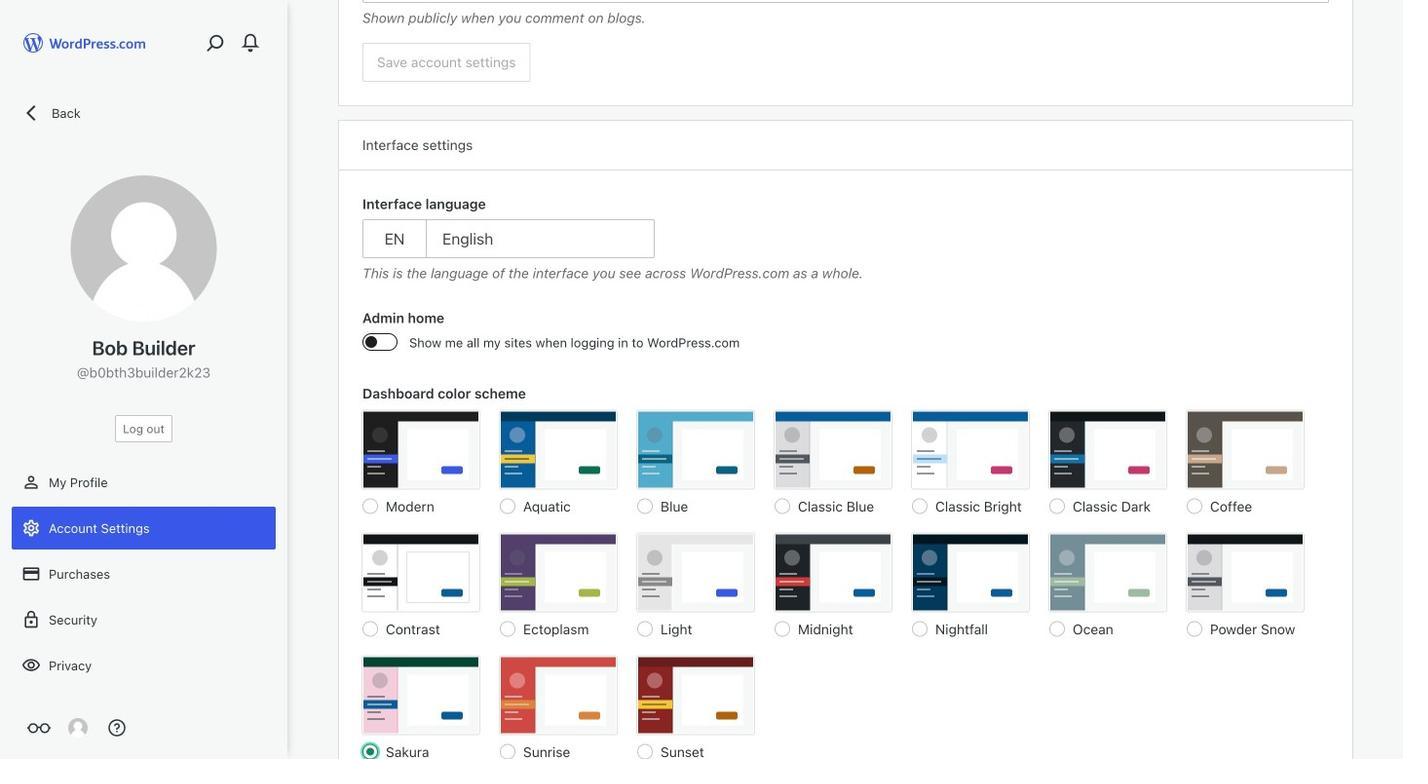 Task type: locate. For each thing, give the bounding box(es) containing it.
classic dark image
[[1050, 411, 1167, 489]]

None radio
[[500, 499, 516, 514], [775, 499, 791, 514], [1050, 499, 1066, 514], [775, 621, 791, 637], [913, 621, 928, 637], [1050, 621, 1066, 637], [1187, 621, 1203, 637], [500, 499, 516, 514], [775, 499, 791, 514], [1050, 499, 1066, 514], [775, 621, 791, 637], [913, 621, 928, 637], [1050, 621, 1066, 637], [1187, 621, 1203, 637]]

modern image
[[363, 411, 480, 489]]

3 group from the top
[[363, 308, 1330, 364]]

group
[[363, 0, 1330, 28], [363, 194, 1330, 284], [363, 308, 1330, 364], [363, 384, 1330, 759]]

1 group from the top
[[363, 0, 1330, 28]]

bob builder image
[[71, 175, 217, 322], [68, 719, 88, 738]]

0 vertical spatial bob builder image
[[71, 175, 217, 322]]

light image
[[638, 534, 755, 612]]

None url field
[[363, 0, 1330, 3]]

aquatic image
[[500, 411, 617, 489]]

1 vertical spatial bob builder image
[[68, 719, 88, 738]]

contrast image
[[363, 534, 480, 612]]

settings image
[[21, 519, 41, 538]]

visibility image
[[21, 656, 41, 676]]

sunset image
[[638, 657, 755, 735]]

powder snow image
[[1187, 534, 1304, 612]]

lock image
[[21, 610, 41, 630]]

None radio
[[363, 499, 378, 514], [638, 499, 653, 514], [913, 499, 928, 514], [1187, 499, 1203, 514], [363, 621, 378, 637], [500, 621, 516, 637], [638, 621, 653, 637], [363, 744, 378, 759], [500, 744, 516, 759], [638, 744, 653, 759], [363, 499, 378, 514], [638, 499, 653, 514], [913, 499, 928, 514], [1187, 499, 1203, 514], [363, 621, 378, 637], [500, 621, 516, 637], [638, 621, 653, 637], [363, 744, 378, 759], [500, 744, 516, 759], [638, 744, 653, 759]]

list item
[[1395, 68, 1404, 139], [1395, 170, 1404, 261], [1395, 261, 1404, 352], [1395, 352, 1404, 425]]

4 list item from the top
[[1395, 352, 1404, 425]]



Task type: describe. For each thing, give the bounding box(es) containing it.
blue image
[[638, 411, 755, 489]]

classic bright image
[[913, 411, 1030, 489]]

1 list item from the top
[[1395, 68, 1404, 139]]

3 list item from the top
[[1395, 261, 1404, 352]]

4 group from the top
[[363, 384, 1330, 759]]

coffee image
[[1187, 411, 1304, 489]]

classic blue image
[[775, 411, 892, 489]]

reader image
[[27, 717, 51, 740]]

2 list item from the top
[[1395, 170, 1404, 261]]

sakura image
[[363, 657, 480, 735]]

nightfall image
[[913, 534, 1030, 612]]

ocean image
[[1050, 534, 1167, 612]]

midnight image
[[775, 534, 892, 612]]

person image
[[21, 473, 41, 492]]

ectoplasm image
[[500, 534, 617, 612]]

sunrise image
[[500, 657, 617, 735]]

2 group from the top
[[363, 194, 1330, 284]]

credit_card image
[[21, 564, 41, 584]]



Task type: vqa. For each thing, say whether or not it's contained in the screenshot.
ocean 'IMAGE'
yes



